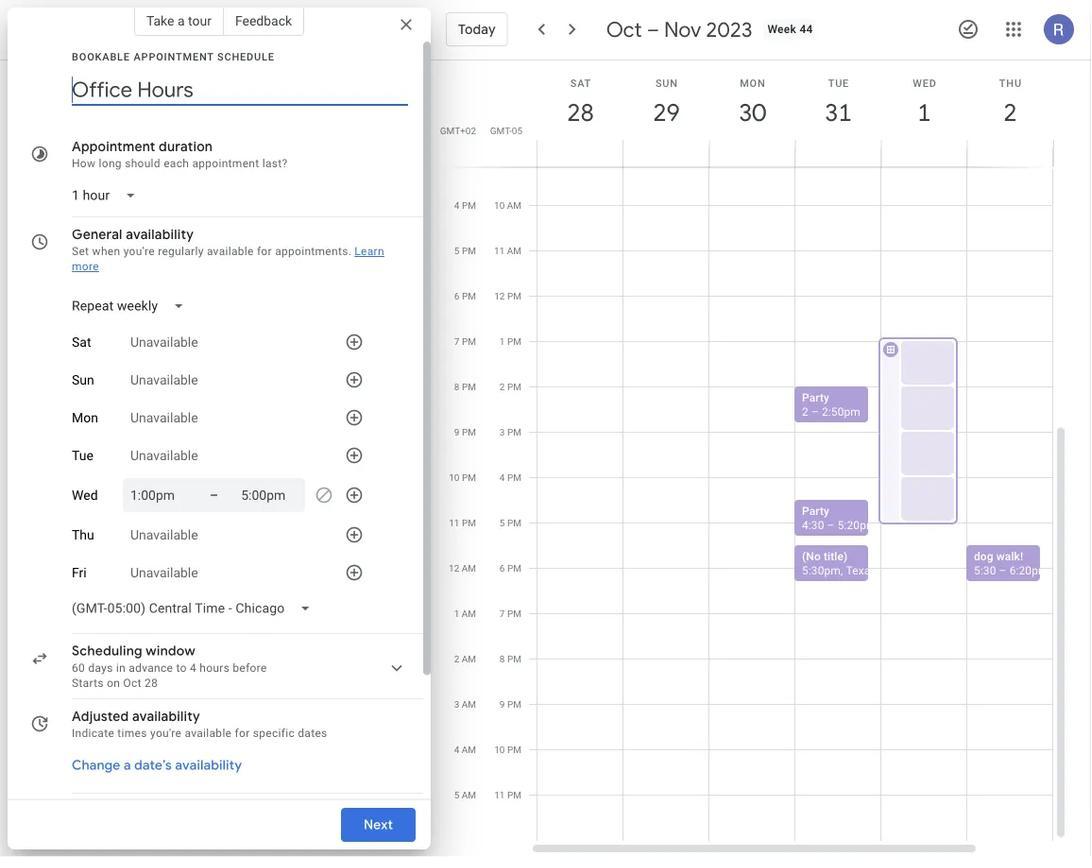 Task type: describe. For each thing, give the bounding box(es) containing it.
sat for sat
[[72, 334, 91, 350]]

oct – nov 2023
[[606, 16, 753, 43]]

days
[[88, 662, 113, 675]]

am for 11 am
[[507, 245, 522, 256]]

6:20pm
[[1010, 564, 1049, 577]]

set when you're regularly available for appointments.
[[72, 245, 352, 258]]

31 column header
[[795, 60, 882, 167]]

walk!
[[997, 550, 1024, 563]]

0 vertical spatial 11
[[494, 245, 505, 256]]

wed for wed 1
[[913, 77, 937, 89]]

bookable
[[72, 51, 130, 62]]

2:50pm
[[822, 405, 861, 418]]

0 vertical spatial 6 pm
[[454, 290, 476, 301]]

in
[[116, 662, 126, 675]]

when
[[92, 245, 120, 258]]

oct inside scheduling window 60 days in advance to 4 hours before starts on oct 28
[[123, 677, 142, 690]]

1 vertical spatial 8 pm
[[500, 653, 522, 664]]

take a tour
[[146, 13, 212, 28]]

0 vertical spatial 10
[[494, 199, 505, 211]]

for inside adjusted availability indicate times you're available for specific dates
[[235, 727, 250, 740]]

1 vertical spatial 6 pm
[[500, 562, 522, 574]]

dog walk! 5:30 – 6:20pm
[[974, 550, 1049, 577]]

44
[[800, 23, 813, 36]]

4 down 3 pm
[[500, 472, 505, 483]]

(no
[[802, 550, 821, 563]]

1 inside wed 1
[[917, 97, 930, 128]]

5:30
[[974, 564, 997, 577]]

cell containing dog walk!
[[967, 0, 1054, 841]]

general availability
[[72, 226, 194, 243]]

am for 12 am
[[462, 562, 476, 574]]

appointment
[[134, 51, 214, 62]]

60
[[72, 662, 85, 675]]

4:30
[[802, 518, 825, 532]]

party 2 – 2:50pm
[[802, 391, 861, 418]]

each
[[164, 157, 189, 170]]

available inside adjusted availability indicate times you're available for specific dates
[[185, 727, 232, 740]]

1 vertical spatial 11
[[449, 517, 460, 528]]

2 down 1 pm
[[500, 381, 505, 392]]

wednesday, november 1 element
[[903, 91, 947, 134]]

wed 1
[[913, 77, 937, 128]]

12 pm
[[495, 290, 522, 301]]

5 am
[[454, 789, 476, 801]]

party for 4:30
[[802, 504, 830, 517]]

next
[[364, 817, 393, 834]]

4 left the 10 am
[[454, 199, 460, 211]]

appointment
[[72, 138, 156, 155]]

0 horizontal spatial 7
[[454, 336, 460, 347]]

gmt+02
[[440, 125, 476, 136]]

long
[[99, 157, 122, 170]]

05
[[512, 125, 523, 136]]

dog
[[974, 550, 994, 563]]

am for 1 am
[[462, 608, 476, 619]]

30
[[738, 97, 765, 128]]

12 am
[[449, 562, 476, 574]]

0 horizontal spatial 11 pm
[[449, 517, 476, 528]]

fri
[[72, 565, 87, 581]]

cell containing party
[[795, 0, 882, 841]]

0 vertical spatial available
[[207, 245, 254, 258]]

sat for sat 28
[[571, 77, 592, 89]]

take a tour button
[[134, 6, 224, 36]]

2 pm
[[500, 381, 522, 392]]

advance
[[129, 662, 173, 675]]

mon for mon 30
[[740, 77, 766, 89]]

date's
[[134, 757, 172, 774]]

week 44
[[768, 23, 813, 36]]

2 am
[[454, 653, 476, 664]]

hours
[[200, 662, 230, 675]]

0 horizontal spatial 9 pm
[[454, 426, 476, 438]]

12 for 12 pm
[[495, 290, 505, 301]]

unavailable all day image
[[309, 480, 339, 510]]

next button
[[341, 802, 416, 848]]

adjusted
[[72, 708, 129, 725]]

1 vertical spatial 10 pm
[[495, 744, 522, 755]]

general
[[72, 226, 123, 243]]

3 for 3 am
[[454, 698, 460, 710]]

tue 31
[[824, 77, 851, 128]]

Add title text field
[[72, 76, 408, 104]]

unavailable for mon
[[130, 410, 198, 426]]

2 down 1 am
[[454, 653, 460, 664]]

4 inside scheduling window 60 days in advance to 4 hours before starts on oct 28
[[190, 662, 197, 675]]

1 vertical spatial 9
[[500, 698, 505, 710]]

2 inside party 2 – 2:50pm
[[802, 405, 809, 418]]

times
[[117, 727, 147, 740]]

set
[[72, 245, 89, 258]]

nov
[[664, 16, 702, 43]]

sat 28
[[566, 77, 593, 128]]

1 horizontal spatial 11 pm
[[495, 789, 522, 801]]

– right "start time on wednesdays" text box
[[210, 487, 218, 503]]

– left nov
[[647, 16, 660, 43]]

party 4:30 – 5:20pm
[[802, 504, 877, 532]]

appointments.
[[275, 245, 352, 258]]

1 horizontal spatial 5 pm
[[500, 517, 522, 528]]

am for 2 am
[[462, 653, 476, 664]]

0 vertical spatial 5 pm
[[454, 245, 476, 256]]

0 vertical spatial 5
[[454, 245, 460, 256]]

scheduling window 60 days in advance to 4 hours before starts on oct 28
[[72, 643, 267, 690]]

1 horizontal spatial 8
[[500, 653, 505, 664]]

indicate
[[72, 727, 114, 740]]

3 for 3 pm
[[500, 426, 505, 438]]

regularly
[[158, 245, 204, 258]]

3 pm
[[500, 426, 522, 438]]

28 inside 'column header'
[[566, 97, 593, 128]]

1 vertical spatial 5
[[500, 517, 505, 528]]

1 for am
[[454, 608, 460, 619]]

gmt-05
[[490, 125, 523, 136]]

5:30pm
[[802, 564, 841, 577]]

learn more
[[72, 245, 385, 273]]

(no title)
[[802, 550, 848, 563]]

wed for wed
[[72, 487, 98, 503]]

am for 4 am
[[462, 744, 476, 755]]

before
[[233, 662, 267, 675]]

sun for sun 29
[[656, 77, 679, 89]]

change
[[72, 757, 121, 774]]

appointment duration how long should each appointment last?
[[72, 138, 288, 170]]

gmt-
[[490, 125, 512, 136]]

to
[[176, 662, 187, 675]]

sun for sun
[[72, 372, 94, 388]]

am for 10 am
[[507, 199, 522, 211]]

5:30pm ,
[[802, 564, 846, 577]]

learn
[[355, 245, 385, 258]]

window
[[146, 643, 195, 660]]

3 am
[[454, 698, 476, 710]]

sun 29
[[652, 77, 679, 128]]

today button
[[446, 7, 508, 52]]

mon 30
[[738, 77, 766, 128]]

1 for pm
[[500, 336, 505, 347]]



Task type: locate. For each thing, give the bounding box(es) containing it.
take
[[146, 13, 174, 28]]

3 unavailable from the top
[[130, 410, 198, 426]]

party
[[802, 391, 830, 404], [802, 504, 830, 517]]

am down the "4 am"
[[462, 789, 476, 801]]

10 pm right the "4 am"
[[495, 744, 522, 755]]

more
[[72, 260, 99, 273]]

change a date's availability
[[72, 757, 242, 774]]

row
[[529, 0, 1092, 841]]

0 vertical spatial 28
[[566, 97, 593, 128]]

unavailable for fri
[[130, 565, 198, 581]]

0 vertical spatial 9
[[454, 426, 460, 438]]

party for 2
[[802, 391, 830, 404]]

0 vertical spatial tue
[[829, 77, 850, 89]]

0 horizontal spatial 5 pm
[[454, 245, 476, 256]]

a left date's
[[124, 757, 131, 774]]

1 down 12 am
[[454, 608, 460, 619]]

unavailable for sun
[[130, 372, 198, 388]]

1 vertical spatial thu
[[72, 527, 94, 543]]

11 pm right 5 am
[[495, 789, 522, 801]]

5:20pm
[[838, 518, 877, 532]]

11 down the 10 am
[[494, 245, 505, 256]]

sat
[[571, 77, 592, 89], [72, 334, 91, 350]]

6 right 12 am
[[500, 562, 505, 574]]

should
[[125, 157, 161, 170]]

1 vertical spatial 6
[[500, 562, 505, 574]]

10 up 11 am
[[494, 199, 505, 211]]

column header
[[1053, 60, 1092, 167]]

0 vertical spatial party
[[802, 391, 830, 404]]

2 horizontal spatial 1
[[917, 97, 930, 128]]

1 pm
[[500, 336, 522, 347]]

feedback button
[[224, 6, 304, 36]]

grid containing 28
[[439, 0, 1092, 856]]

saturday, october 28 element
[[559, 91, 603, 134]]

party inside party 4:30 – 5:20pm
[[802, 504, 830, 517]]

0 vertical spatial 12
[[495, 290, 505, 301]]

availability for adjusted
[[132, 708, 200, 725]]

4 pm
[[454, 199, 476, 211], [500, 472, 522, 483]]

4 pm left the 10 am
[[454, 199, 476, 211]]

2 inside thu 2
[[1003, 97, 1016, 128]]

Start time on Wednesdays text field
[[130, 484, 187, 507]]

1 horizontal spatial sun
[[656, 77, 679, 89]]

– left 2:50pm
[[812, 405, 819, 418]]

thu for thu
[[72, 527, 94, 543]]

– inside the dog walk! 5:30 – 6:20pm
[[1000, 564, 1007, 577]]

dates
[[298, 727, 328, 740]]

0 vertical spatial 7 pm
[[454, 336, 476, 347]]

1 horizontal spatial 10 pm
[[495, 744, 522, 755]]

learn more link
[[72, 245, 385, 273]]

2 vertical spatial 1
[[454, 608, 460, 619]]

1 party from the top
[[802, 391, 830, 404]]

title)
[[824, 550, 848, 563]]

1 cell from the left
[[538, 0, 624, 841]]

31
[[824, 97, 851, 128]]

3 up the "4 am"
[[454, 698, 460, 710]]

0 vertical spatial 10 pm
[[449, 472, 476, 483]]

0 horizontal spatial 7 pm
[[454, 336, 476, 347]]

tue inside tue 31
[[829, 77, 850, 89]]

1 vertical spatial 10
[[449, 472, 460, 483]]

2 unavailable from the top
[[130, 372, 198, 388]]

1 am
[[454, 608, 476, 619]]

0 vertical spatial 1
[[917, 97, 930, 128]]

on
[[107, 677, 120, 690]]

availability up the regularly
[[126, 226, 194, 243]]

0 horizontal spatial 10 pm
[[449, 472, 476, 483]]

,
[[841, 564, 843, 577]]

1 horizontal spatial 3
[[500, 426, 505, 438]]

0 vertical spatial 7
[[454, 336, 460, 347]]

you're down general availability
[[123, 245, 155, 258]]

am up the "4 am"
[[462, 698, 476, 710]]

0 horizontal spatial mon
[[72, 410, 98, 426]]

10 pm
[[449, 472, 476, 483], [495, 744, 522, 755]]

8 pm
[[454, 381, 476, 392], [500, 653, 522, 664]]

1 vertical spatial availability
[[132, 708, 200, 725]]

scheduling
[[72, 643, 143, 660]]

week
[[768, 23, 797, 36]]

0 horizontal spatial for
[[235, 727, 250, 740]]

6 unavailable from the top
[[130, 565, 198, 581]]

1 horizontal spatial 8 pm
[[500, 653, 522, 664]]

for left appointments.
[[257, 245, 272, 258]]

0 horizontal spatial tue
[[72, 448, 93, 463]]

None field
[[64, 179, 151, 213], [64, 289, 200, 323], [64, 592, 326, 626], [64, 179, 151, 213], [64, 289, 200, 323], [64, 592, 326, 626]]

pm
[[462, 199, 476, 211], [462, 245, 476, 256], [462, 290, 476, 301], [507, 290, 522, 301], [462, 336, 476, 347], [507, 336, 522, 347], [462, 381, 476, 392], [507, 381, 522, 392], [462, 426, 476, 438], [507, 426, 522, 438], [462, 472, 476, 483], [507, 472, 522, 483], [462, 517, 476, 528], [507, 517, 522, 528], [507, 562, 522, 574], [507, 608, 522, 619], [507, 653, 522, 664], [507, 698, 522, 710], [507, 744, 522, 755], [507, 789, 522, 801]]

cell
[[538, 0, 624, 841], [624, 0, 710, 841], [710, 0, 796, 841], [795, 0, 882, 841], [879, 0, 968, 841], [967, 0, 1054, 841]]

1 horizontal spatial mon
[[740, 77, 766, 89]]

10 pm up 12 am
[[449, 472, 476, 483]]

5 pm
[[454, 245, 476, 256], [500, 517, 522, 528]]

0 horizontal spatial 12
[[449, 562, 460, 574]]

for left specific
[[235, 727, 250, 740]]

sat inside sat 28
[[571, 77, 592, 89]]

wed up wednesday, november 1 element
[[913, 77, 937, 89]]

tue for tue 31
[[829, 77, 850, 89]]

a left tour
[[178, 13, 185, 28]]

0 horizontal spatial 3
[[454, 698, 460, 710]]

6 left 12 pm
[[454, 290, 460, 301]]

1 horizontal spatial for
[[257, 245, 272, 258]]

11 pm up 12 am
[[449, 517, 476, 528]]

4 pm down 3 pm
[[500, 472, 522, 483]]

1 vertical spatial 7 pm
[[500, 608, 522, 619]]

4 up 5 am
[[454, 744, 460, 755]]

1 horizontal spatial 9 pm
[[500, 698, 522, 710]]

6
[[454, 290, 460, 301], [500, 562, 505, 574]]

0 vertical spatial thu
[[1000, 77, 1023, 89]]

1 horizontal spatial wed
[[913, 77, 937, 89]]

1 horizontal spatial 6
[[500, 562, 505, 574]]

availability down adjusted availability indicate times you're available for specific dates
[[175, 757, 242, 774]]

tour
[[188, 13, 212, 28]]

tue for tue
[[72, 448, 93, 463]]

am up '2 am'
[[462, 608, 476, 619]]

1 horizontal spatial 7
[[500, 608, 505, 619]]

thu 2
[[1000, 77, 1023, 128]]

party inside party 2 – 2:50pm
[[802, 391, 830, 404]]

feedback
[[235, 13, 292, 28]]

0 vertical spatial 11 pm
[[449, 517, 476, 528]]

sun inside sun 29
[[656, 77, 679, 89]]

2023
[[706, 16, 753, 43]]

am up 1 am
[[462, 562, 476, 574]]

am up 11 am
[[507, 199, 522, 211]]

– inside party 2 – 2:50pm
[[812, 405, 819, 418]]

5 cell from the left
[[879, 0, 968, 841]]

unavailable for tue
[[130, 448, 198, 463]]

– down walk! on the right of the page
[[1000, 564, 1007, 577]]

0 vertical spatial sat
[[571, 77, 592, 89]]

duration
[[159, 138, 213, 155]]

0 vertical spatial 8 pm
[[454, 381, 476, 392]]

12
[[495, 290, 505, 301], [449, 562, 460, 574]]

0 horizontal spatial 4 pm
[[454, 199, 476, 211]]

oct
[[606, 16, 642, 43], [123, 677, 142, 690]]

tuesday, october 31 element
[[817, 91, 861, 134]]

9
[[454, 426, 460, 438], [500, 698, 505, 710]]

thu up fri
[[72, 527, 94, 543]]

for
[[257, 245, 272, 258], [235, 727, 250, 740]]

row containing party
[[529, 0, 1092, 841]]

12 down 11 am
[[495, 290, 505, 301]]

availability for general
[[126, 226, 194, 243]]

7 left 1 pm
[[454, 336, 460, 347]]

1 vertical spatial 1
[[500, 336, 505, 347]]

am for 3 am
[[462, 698, 476, 710]]

1 horizontal spatial 1
[[500, 336, 505, 347]]

wed
[[913, 77, 937, 89], [72, 487, 98, 503]]

0 horizontal spatial 8 pm
[[454, 381, 476, 392]]

0 horizontal spatial sun
[[72, 372, 94, 388]]

wed inside 1 column header
[[913, 77, 937, 89]]

4
[[454, 199, 460, 211], [500, 472, 505, 483], [190, 662, 197, 675], [454, 744, 460, 755]]

9 pm right 3 am
[[500, 698, 522, 710]]

thu for thu 2
[[1000, 77, 1023, 89]]

8 left 2 pm
[[454, 381, 460, 392]]

1 horizontal spatial 28
[[566, 97, 593, 128]]

0 vertical spatial 9 pm
[[454, 426, 476, 438]]

am up 12 pm
[[507, 245, 522, 256]]

0 vertical spatial for
[[257, 245, 272, 258]]

1 vertical spatial 8
[[500, 653, 505, 664]]

sat down more
[[72, 334, 91, 350]]

1 vertical spatial oct
[[123, 677, 142, 690]]

you're inside adjusted availability indicate times you're available for specific dates
[[150, 727, 182, 740]]

party up 4:30
[[802, 504, 830, 517]]

7 pm left 1 pm
[[454, 336, 476, 347]]

28 inside scheduling window 60 days in advance to 4 hours before starts on oct 28
[[145, 677, 158, 690]]

am
[[507, 199, 522, 211], [507, 245, 522, 256], [462, 562, 476, 574], [462, 608, 476, 619], [462, 653, 476, 664], [462, 698, 476, 710], [462, 744, 476, 755], [462, 789, 476, 801]]

available
[[207, 245, 254, 258], [185, 727, 232, 740]]

5 left 11 am
[[454, 245, 460, 256]]

1 unavailable from the top
[[130, 334, 198, 350]]

5 pm left 11 am
[[454, 245, 476, 256]]

1 horizontal spatial oct
[[606, 16, 642, 43]]

mon inside mon 30
[[740, 77, 766, 89]]

5 down 3 pm
[[500, 517, 505, 528]]

10
[[494, 199, 505, 211], [449, 472, 460, 483], [495, 744, 505, 755]]

sunday, october 29 element
[[645, 91, 689, 134]]

monday, october 30 element
[[731, 91, 775, 134]]

2
[[1003, 97, 1016, 128], [500, 381, 505, 392], [802, 405, 809, 418], [454, 653, 460, 664]]

oct right on
[[123, 677, 142, 690]]

End time on Wednesdays text field
[[241, 484, 298, 507]]

29
[[652, 97, 679, 128]]

thu up thursday, november 2 element
[[1000, 77, 1023, 89]]

unavailable for sat
[[130, 334, 198, 350]]

1 horizontal spatial 6 pm
[[500, 562, 522, 574]]

10 up 12 am
[[449, 472, 460, 483]]

8 pm right '2 am'
[[500, 653, 522, 664]]

last?
[[262, 157, 288, 170]]

11 right 5 am
[[495, 789, 505, 801]]

5 pm down 3 pm
[[500, 517, 522, 528]]

0 vertical spatial you're
[[123, 245, 155, 258]]

6 cell from the left
[[967, 0, 1054, 841]]

4 right to
[[190, 662, 197, 675]]

28 right the "05"
[[566, 97, 593, 128]]

am up 5 am
[[462, 744, 476, 755]]

0 horizontal spatial oct
[[123, 677, 142, 690]]

am for 5 am
[[462, 789, 476, 801]]

0 horizontal spatial 1
[[454, 608, 460, 619]]

sat up saturday, october 28 element
[[571, 77, 592, 89]]

0 vertical spatial 6
[[454, 290, 460, 301]]

0 horizontal spatial sat
[[72, 334, 91, 350]]

0 vertical spatial 4 pm
[[454, 199, 476, 211]]

1 vertical spatial tue
[[72, 448, 93, 463]]

1 vertical spatial you're
[[150, 727, 182, 740]]

7 right 1 am
[[500, 608, 505, 619]]

0 vertical spatial 3
[[500, 426, 505, 438]]

adjusted availability indicate times you're available for specific dates
[[72, 708, 328, 740]]

2 vertical spatial 10
[[495, 744, 505, 755]]

available right the regularly
[[207, 245, 254, 258]]

a inside button
[[178, 13, 185, 28]]

2 cell from the left
[[624, 0, 710, 841]]

0 horizontal spatial 6
[[454, 290, 460, 301]]

12 for 12 am
[[449, 562, 460, 574]]

11
[[494, 245, 505, 256], [449, 517, 460, 528], [495, 789, 505, 801]]

1 vertical spatial for
[[235, 727, 250, 740]]

1 vertical spatial 11 pm
[[495, 789, 522, 801]]

1 right tuesday, october 31 element
[[917, 97, 930, 128]]

change a date's availability button
[[64, 749, 250, 783]]

schedule
[[217, 51, 275, 62]]

1 horizontal spatial sat
[[571, 77, 592, 89]]

0 horizontal spatial 9
[[454, 426, 460, 438]]

4 unavailable from the top
[[130, 448, 198, 463]]

8 pm left 2 pm
[[454, 381, 476, 392]]

– right 4:30
[[828, 518, 835, 532]]

1 vertical spatial wed
[[72, 487, 98, 503]]

availability inside button
[[175, 757, 242, 774]]

4 cell from the left
[[795, 0, 882, 841]]

6 pm left 12 pm
[[454, 290, 476, 301]]

oct left nov
[[606, 16, 642, 43]]

0 horizontal spatial wed
[[72, 487, 98, 503]]

5 down the "4 am"
[[454, 789, 460, 801]]

am down 1 am
[[462, 653, 476, 664]]

unavailable for thu
[[130, 527, 198, 543]]

2 column header
[[967, 60, 1054, 167]]

1 vertical spatial 12
[[449, 562, 460, 574]]

7 pm
[[454, 336, 476, 347], [500, 608, 522, 619]]

3 down 2 pm
[[500, 426, 505, 438]]

thu inside 2 column header
[[1000, 77, 1023, 89]]

2 party from the top
[[802, 504, 830, 517]]

9 right 3 am
[[500, 698, 505, 710]]

1 vertical spatial 9 pm
[[500, 698, 522, 710]]

party up 2:50pm
[[802, 391, 830, 404]]

0 horizontal spatial 8
[[454, 381, 460, 392]]

grid
[[439, 0, 1092, 856]]

thu
[[1000, 77, 1023, 89], [72, 527, 94, 543]]

10 right the "4 am"
[[495, 744, 505, 755]]

1 vertical spatial available
[[185, 727, 232, 740]]

a inside button
[[124, 757, 131, 774]]

1 vertical spatial 5 pm
[[500, 517, 522, 528]]

6 pm right 12 am
[[500, 562, 522, 574]]

mon for mon
[[72, 410, 98, 426]]

0 horizontal spatial a
[[124, 757, 131, 774]]

1 vertical spatial sat
[[72, 334, 91, 350]]

bookable appointment schedule
[[72, 51, 275, 62]]

1 vertical spatial party
[[802, 504, 830, 517]]

0 vertical spatial availability
[[126, 226, 194, 243]]

12 up 1 am
[[449, 562, 460, 574]]

0 horizontal spatial 28
[[145, 677, 158, 690]]

1 vertical spatial 28
[[145, 677, 158, 690]]

1 column header
[[881, 60, 968, 167]]

1 vertical spatial 3
[[454, 698, 460, 710]]

10 am
[[494, 199, 522, 211]]

availability up the times
[[132, 708, 200, 725]]

available up change a date's availability button
[[185, 727, 232, 740]]

3 cell from the left
[[710, 0, 796, 841]]

28 column header
[[537, 60, 624, 167]]

11 am
[[494, 245, 522, 256]]

29 column header
[[623, 60, 710, 167]]

9 pm left 3 pm
[[454, 426, 476, 438]]

a for change
[[124, 757, 131, 774]]

28 down advance
[[145, 677, 158, 690]]

5
[[454, 245, 460, 256], [500, 517, 505, 528], [454, 789, 460, 801]]

you're up change a date's availability
[[150, 727, 182, 740]]

0 vertical spatial a
[[178, 13, 185, 28]]

4 am
[[454, 744, 476, 755]]

how
[[72, 157, 96, 170]]

7
[[454, 336, 460, 347], [500, 608, 505, 619]]

8 right '2 am'
[[500, 653, 505, 664]]

1 vertical spatial 4 pm
[[500, 472, 522, 483]]

– inside party 4:30 – 5:20pm
[[828, 518, 835, 532]]

30 column header
[[709, 60, 796, 167]]

2 right wednesday, november 1 element
[[1003, 97, 1016, 128]]

thursday, november 2 element
[[989, 91, 1033, 134]]

2 vertical spatial 11
[[495, 789, 505, 801]]

9 left 3 pm
[[454, 426, 460, 438]]

1 horizontal spatial a
[[178, 13, 185, 28]]

7 pm right 1 am
[[500, 608, 522, 619]]

specific
[[253, 727, 295, 740]]

a for take
[[178, 13, 185, 28]]

1 down 12 pm
[[500, 336, 505, 347]]

appointment
[[192, 157, 259, 170]]

2 vertical spatial availability
[[175, 757, 242, 774]]

1 horizontal spatial 7 pm
[[500, 608, 522, 619]]

unavailable
[[130, 334, 198, 350], [130, 372, 198, 388], [130, 410, 198, 426], [130, 448, 198, 463], [130, 527, 198, 543], [130, 565, 198, 581]]

5 unavailable from the top
[[130, 527, 198, 543]]

2 vertical spatial 5
[[454, 789, 460, 801]]

1 horizontal spatial 4 pm
[[500, 472, 522, 483]]

tue
[[829, 77, 850, 89], [72, 448, 93, 463]]

11 up 12 am
[[449, 517, 460, 528]]

availability inside adjusted availability indicate times you're available for specific dates
[[132, 708, 200, 725]]

6 pm
[[454, 290, 476, 301], [500, 562, 522, 574]]

today
[[458, 21, 496, 38]]

2 left 2:50pm
[[802, 405, 809, 418]]

wed left "start time on wednesdays" text box
[[72, 487, 98, 503]]

mon
[[740, 77, 766, 89], [72, 410, 98, 426]]



Task type: vqa. For each thing, say whether or not it's contained in the screenshot.
29 column header
yes



